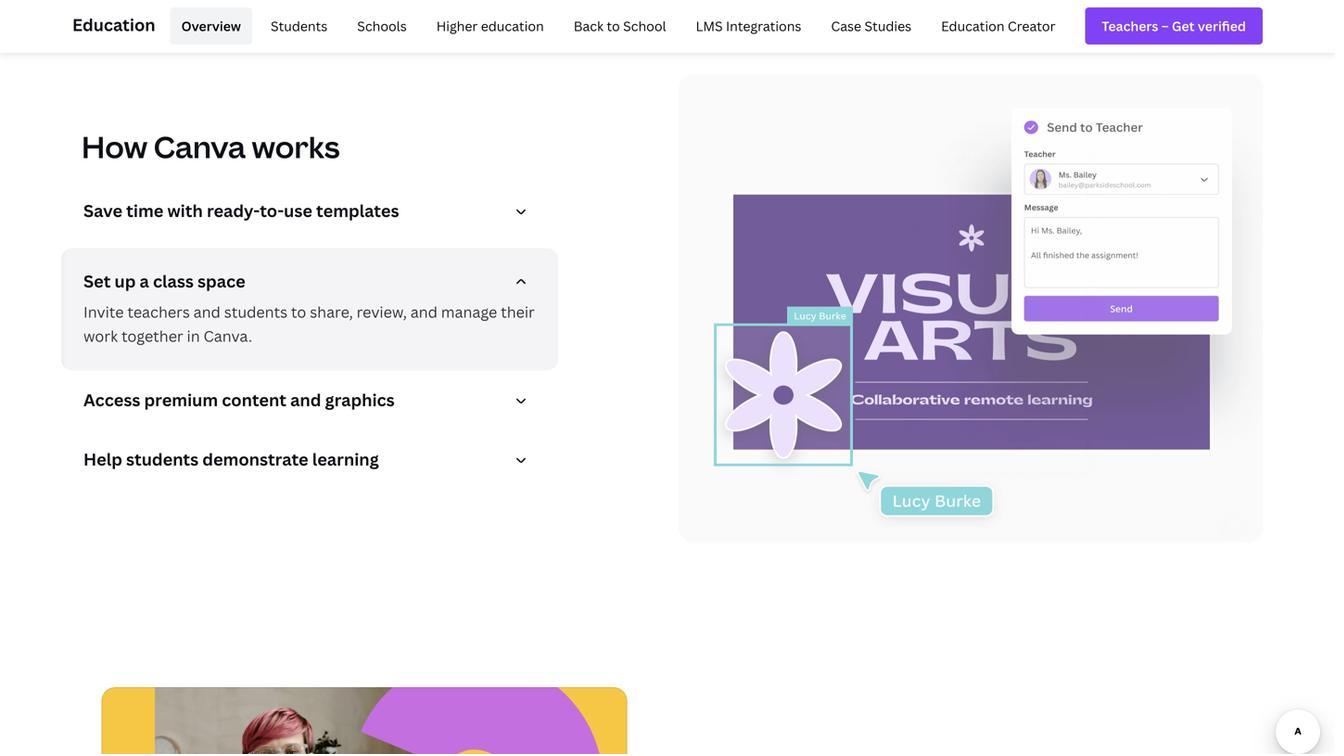 Task type: describe. For each thing, give the bounding box(es) containing it.
set up a class space
[[83, 270, 245, 293]]

manage
[[441, 302, 497, 322]]

to-
[[260, 199, 284, 222]]

save time with ready-to-use templates button
[[83, 199, 543, 230]]

creator
[[1008, 17, 1056, 35]]

education creator link
[[930, 7, 1067, 45]]

case studies
[[831, 17, 912, 35]]

0 horizontal spatial and
[[194, 302, 221, 322]]

graphics
[[325, 389, 395, 411]]

access
[[83, 389, 140, 411]]

back
[[574, 17, 604, 35]]

with
[[167, 199, 203, 222]]

demonstrate
[[202, 448, 308, 471]]

case studies link
[[820, 7, 923, 45]]

class
[[153, 270, 194, 293]]

teachers
[[127, 302, 190, 322]]

education for education creator
[[942, 17, 1005, 35]]

set
[[83, 270, 111, 293]]

teachers – get verified image
[[1102, 16, 1247, 36]]

school
[[623, 17, 666, 35]]

share,
[[310, 302, 353, 322]]

save time with ready-to-use templates
[[83, 199, 399, 222]]

students
[[271, 17, 328, 35]]

higher education
[[437, 17, 544, 35]]

help students demonstrate learning button
[[83, 448, 543, 478]]

to inside "invite teachers and students to share, review, and manage their work together in canva."
[[291, 302, 306, 322]]

save
[[83, 199, 122, 222]]

overview link
[[170, 7, 252, 45]]

space
[[198, 270, 245, 293]]

premium
[[144, 389, 218, 411]]

how
[[82, 127, 147, 167]]

set up a class space button
[[83, 270, 543, 300]]

education
[[481, 17, 544, 35]]

a
[[140, 270, 149, 293]]

education element
[[72, 0, 1263, 52]]

back to school link
[[563, 7, 678, 45]]

works
[[252, 127, 340, 167]]



Task type: vqa. For each thing, say whether or not it's contained in the screenshot.
list
no



Task type: locate. For each thing, give the bounding box(es) containing it.
0 horizontal spatial education
[[72, 13, 155, 36]]

help
[[83, 448, 122, 471]]

canva
[[154, 127, 246, 167]]

to
[[607, 17, 620, 35], [291, 302, 306, 322]]

1 horizontal spatial to
[[607, 17, 620, 35]]

students up the canva.
[[224, 302, 288, 322]]

0 vertical spatial to
[[607, 17, 620, 35]]

0 horizontal spatial to
[[291, 302, 306, 322]]

to down set up a class space dropdown button
[[291, 302, 306, 322]]

templates available to teachers image
[[679, 75, 1263, 542]]

use
[[284, 199, 312, 222]]

higher
[[437, 17, 478, 35]]

case
[[831, 17, 862, 35]]

invite
[[83, 302, 124, 322]]

their
[[501, 302, 535, 322]]

students inside dropdown button
[[126, 448, 199, 471]]

schools link
[[346, 7, 418, 45]]

students right the help
[[126, 448, 199, 471]]

review,
[[357, 302, 407, 322]]

lms
[[696, 17, 723, 35]]

1 horizontal spatial education
[[942, 17, 1005, 35]]

menu bar inside 'education' element
[[163, 7, 1067, 45]]

1 vertical spatial to
[[291, 302, 306, 322]]

1 vertical spatial students
[[126, 448, 199, 471]]

studies
[[865, 17, 912, 35]]

work
[[83, 326, 118, 346]]

education
[[72, 13, 155, 36], [942, 17, 1005, 35]]

higher education link
[[425, 7, 555, 45]]

1 horizontal spatial students
[[224, 302, 288, 322]]

menu bar
[[163, 7, 1067, 45]]

to right back
[[607, 17, 620, 35]]

in
[[187, 326, 200, 346]]

help students demonstrate learning
[[83, 448, 379, 471]]

education for education
[[72, 13, 155, 36]]

menu bar containing overview
[[163, 7, 1067, 45]]

time
[[126, 199, 164, 222]]

schools
[[357, 17, 407, 35]]

and right review,
[[411, 302, 438, 322]]

2 horizontal spatial and
[[411, 302, 438, 322]]

overview
[[181, 17, 241, 35]]

students
[[224, 302, 288, 322], [126, 448, 199, 471]]

lms integrations
[[696, 17, 802, 35]]

students inside "invite teachers and students to share, review, and manage their work together in canva."
[[224, 302, 288, 322]]

canva.
[[204, 326, 252, 346]]

access premium content and graphics
[[83, 389, 395, 411]]

education creator
[[942, 17, 1056, 35]]

and up in
[[194, 302, 221, 322]]

education inside education creator link
[[942, 17, 1005, 35]]

0 vertical spatial students
[[224, 302, 288, 322]]

students link
[[260, 7, 339, 45]]

integrations
[[726, 17, 802, 35]]

and right content
[[290, 389, 321, 411]]

access premium content and graphics button
[[83, 389, 543, 419]]

back to school
[[574, 17, 666, 35]]

to inside 'education' element
[[607, 17, 620, 35]]

how canva works
[[82, 127, 340, 167]]

templates
[[316, 199, 399, 222]]

and inside dropdown button
[[290, 389, 321, 411]]

lms integrations link
[[685, 7, 813, 45]]

invite teachers and students to share, review, and manage their work together in canva.
[[83, 302, 535, 346]]

learning
[[312, 448, 379, 471]]

and
[[194, 302, 221, 322], [411, 302, 438, 322], [290, 389, 321, 411]]

0 horizontal spatial students
[[126, 448, 199, 471]]

content
[[222, 389, 287, 411]]

together
[[121, 326, 183, 346]]

1 horizontal spatial and
[[290, 389, 321, 411]]

up
[[115, 270, 136, 293]]

ready-
[[207, 199, 260, 222]]



